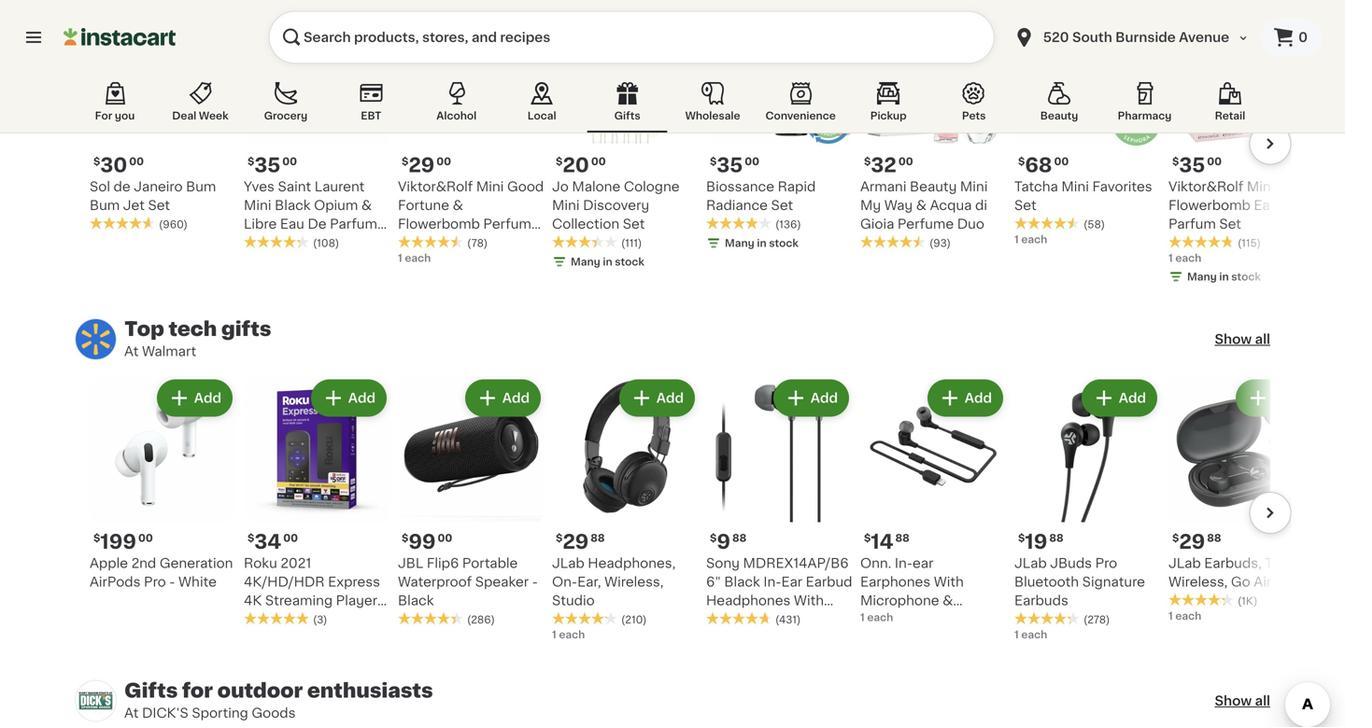 Task type: vqa. For each thing, say whether or not it's contained in the screenshot.


Task type: describe. For each thing, give the bounding box(es) containing it.
(210)
[[621, 615, 647, 625]]

viktor&rolf for 29
[[398, 180, 473, 193]]

mdrex14ap/b6
[[743, 557, 849, 570]]

in- inside onn. in-ear earphones with microphone & lightning connector - black
[[895, 557, 913, 570]]

jlab earbuds, true wireless, go air sport
[[1169, 557, 1311, 589]]

add button for 14
[[929, 382, 1001, 415]]

$ 68 00
[[1018, 156, 1069, 175]]

jbl
[[398, 557, 423, 570]]

4k
[[244, 595, 262, 608]]

mini inside viktor&rolf mini flowerbomb eau de parfum set
[[1247, 180, 1275, 193]]

pharmacy button
[[1105, 78, 1185, 133]]

beauty button
[[1019, 78, 1100, 133]]

& inside armani beauty mini my way & acqua di gioia perfume duo
[[916, 199, 927, 212]]

way
[[884, 199, 913, 212]]

add for 199
[[194, 392, 221, 405]]

add button for 32
[[929, 5, 1001, 38]]

add for 32
[[965, 15, 992, 28]]

mini inside viktor&rolf mini good fortune & flowerbomb perfume set
[[476, 180, 504, 193]]

microphone inside the sony mdrex14ap/b6 6" black in-ear earbud headphones with microphone
[[706, 613, 785, 626]]

$ 35 00 for yves
[[248, 156, 297, 175]]

add for 19
[[1119, 392, 1146, 405]]

di
[[975, 199, 987, 212]]

flowerbomb inside viktor&rolf mini flowerbomb eau de parfum set
[[1169, 199, 1251, 212]]

all for gifts for outdoor enthusiasts
[[1255, 695, 1271, 708]]

show for gifts for outdoor enthusiasts
[[1215, 695, 1252, 708]]

each for jlab headphones, on-ear, wireless, studio
[[559, 630, 585, 640]]

(431)
[[775, 615, 801, 625]]

00 for flowerbomb
[[1207, 156, 1222, 167]]

00 for cologne
[[591, 156, 606, 167]]

1 520 south burnside avenue button from the left
[[1002, 11, 1261, 64]]

jlab for jlab jbuds pro bluetooth signature earbuds
[[1015, 557, 1047, 570]]

parfum inside viktor&rolf mini flowerbomb eau de parfum set
[[1169, 218, 1216, 231]]

many in stock for 35
[[725, 238, 799, 249]]

stock for 20
[[615, 257, 644, 267]]

with inside the sony mdrex14ap/b6 6" black in-ear earbud headphones with microphone
[[794, 595, 824, 608]]

$ for sol de janeiro bum bum jet set
[[93, 156, 100, 167]]

duo inside armani beauty mini my way & acqua di gioia perfume duo
[[957, 218, 985, 231]]

headphones,
[[588, 557, 676, 570]]

each for jlab jbuds pro bluetooth signature earbuds
[[1021, 630, 1048, 640]]

6"
[[706, 576, 721, 589]]

saint
[[278, 180, 311, 193]]

29 for jlab headphones, on-ear, wireless, studio
[[563, 533, 589, 552]]

many in stock for 20
[[571, 257, 644, 267]]

malone
[[572, 180, 621, 193]]

de inside viktor&rolf mini flowerbomb eau de parfum set
[[1282, 199, 1301, 212]]

flip6
[[427, 557, 459, 570]]

add button for 99
[[467, 382, 539, 415]]

viktor&rolf for 35
[[1169, 180, 1244, 193]]

viktor&rolf mini good fortune & flowerbomb perfume set
[[398, 180, 544, 249]]

for
[[182, 682, 213, 701]]

at inside gifts for outdoor enthusiasts at dick's sporting goods
[[124, 707, 139, 720]]

68
[[1025, 156, 1052, 175]]

show all for top tech gifts
[[1215, 333, 1271, 346]]

1 each down earphones
[[860, 613, 893, 623]]

99
[[409, 533, 436, 552]]

88 for earbuds,
[[1207, 533, 1222, 544]]

stock for 35
[[769, 238, 799, 249]]

go
[[1231, 576, 1251, 589]]

biossance
[[706, 180, 775, 193]]

gioia
[[860, 218, 894, 231]]

$ 14 88
[[864, 533, 910, 552]]

each for viktor&rolf mini flowerbomb eau de parfum set
[[1176, 253, 1202, 263]]

jet
[[123, 199, 145, 212]]

yves saint laurent mini black opium & libre eau de parfum duo
[[244, 180, 377, 249]]

add for 29
[[657, 392, 684, 405]]

jbl flip6 portable waterproof speaker - black
[[398, 557, 538, 608]]

2 horizontal spatial stock
[[1232, 272, 1261, 282]]

jlab for jlab earbuds, true wireless, go air sport
[[1169, 557, 1201, 570]]

00 for laurent
[[282, 156, 297, 167]]

fortune
[[398, 199, 449, 212]]

deal week
[[172, 111, 229, 121]]

retail button
[[1190, 78, 1270, 133]]

apple
[[90, 557, 128, 570]]

2 horizontal spatial many
[[1187, 272, 1217, 282]]

black inside jbl flip6 portable waterproof speaker - black
[[398, 595, 434, 608]]

$ for armani beauty mini my way & acqua di gioia perfume duo
[[864, 156, 871, 167]]

0 button
[[1261, 19, 1323, 56]]

roku 2021 4k/hd/hdr express 4k streaming player with smooth wi-fi premium hdmi & cable
[[244, 557, 380, 664]]

00 for janeiro
[[129, 156, 144, 167]]

(278)
[[1084, 615, 1110, 625]]

00 for 4k/hd/hdr
[[283, 533, 298, 544]]

00 for generation
[[138, 533, 153, 544]]

88 for jbuds
[[1050, 533, 1064, 544]]

add button for 199
[[159, 382, 231, 415]]

product group containing 30
[[90, 0, 236, 232]]

pro inside jlab jbuds pro bluetooth signature earbuds
[[1095, 557, 1118, 570]]

$ 32 00
[[864, 156, 913, 175]]

perfume inside viktor&rolf mini good fortune & flowerbomb perfume set
[[483, 218, 540, 231]]

jo
[[552, 180, 569, 193]]

set inside the jo malone cologne mini discovery collection set
[[623, 218, 645, 231]]

$ 35 00 for viktor&rolf
[[1172, 156, 1222, 175]]

eau inside viktor&rolf mini flowerbomb eau de parfum set
[[1254, 199, 1278, 212]]

- inside onn. in-ear earphones with microphone & lightning connector - black
[[999, 613, 1005, 626]]

jbuds
[[1050, 557, 1092, 570]]

$ for jlab earbuds, true wireless, go air sport
[[1172, 533, 1179, 544]]

product group containing 19
[[1015, 376, 1161, 643]]

show all link for gifts for outdoor enthusiasts
[[1215, 692, 1271, 711]]

$ for sony mdrex14ap/b6 6" black in-ear earbud headphones with microphone
[[710, 533, 717, 544]]

1 for jlab headphones, on-ear, wireless, studio
[[552, 630, 557, 640]]

$ for onn. in-ear earphones with microphone & lightning connector - black
[[864, 533, 871, 544]]

(1k)
[[1238, 596, 1258, 607]]

black inside the sony mdrex14ap/b6 6" black in-ear earbud headphones with microphone
[[724, 576, 760, 589]]

on-
[[552, 576, 577, 589]]

good
[[507, 180, 544, 193]]

with inside roku 2021 4k/hd/hdr express 4k streaming player with smooth wi-fi premium hdmi & cable
[[244, 613, 274, 626]]

item carousel region containing 199
[[54, 376, 1315, 664]]

set inside viktor&rolf mini good fortune & flowerbomb perfume set
[[398, 236, 420, 249]]

$ for jlab headphones, on-ear, wireless, studio
[[556, 533, 563, 544]]

set inside viktor&rolf mini flowerbomb eau de parfum set
[[1219, 218, 1242, 231]]

alcohol button
[[416, 78, 497, 133]]

2nd
[[131, 557, 156, 570]]

wholesale
[[685, 111, 740, 121]]

speaker
[[475, 576, 529, 589]]

grocery
[[264, 111, 308, 121]]

sony
[[706, 557, 740, 570]]

ear
[[913, 557, 934, 570]]

(93)
[[930, 238, 951, 249]]

each for tatcha mini favorites set
[[1021, 234, 1048, 245]]

0 vertical spatial bum
[[186, 180, 216, 193]]

walmart image
[[75, 319, 117, 361]]

(111)
[[621, 238, 642, 249]]

many for 35
[[725, 238, 755, 249]]

(108)
[[313, 238, 339, 249]]

pro inside apple 2nd generation airpods pro - white
[[144, 576, 166, 589]]

(78)
[[467, 238, 488, 249]]

de
[[114, 180, 131, 193]]

jlab jbuds pro bluetooth signature earbuds
[[1015, 557, 1145, 608]]

all for top tech gifts
[[1255, 333, 1271, 346]]

for you
[[95, 111, 135, 121]]

product group containing 34
[[244, 376, 391, 664]]

onn. in-ear earphones with microphone & lightning connector - black
[[860, 557, 1005, 645]]

in- inside the sony mdrex14ap/b6 6" black in-ear earbud headphones with microphone
[[764, 576, 781, 589]]

set inside tatcha mini favorites set
[[1015, 199, 1037, 212]]

& inside yves saint laurent mini black opium & libre eau de parfum duo
[[361, 199, 372, 212]]

199
[[100, 533, 136, 552]]

for
[[95, 111, 112, 121]]

20
[[563, 156, 589, 175]]

viktor&rolf mini flowerbomb eau de parfum set
[[1169, 180, 1301, 231]]

deal week button
[[160, 78, 241, 133]]

fi
[[354, 613, 366, 626]]

& inside roku 2021 4k/hd/hdr express 4k streaming player with smooth wi-fi premium hdmi & cable
[[347, 632, 357, 645]]

convenience
[[766, 111, 836, 121]]

set inside biossance rapid radiance set
[[771, 199, 793, 212]]

eau inside yves saint laurent mini black opium & libre eau de parfum duo
[[280, 218, 304, 231]]

beauty inside button
[[1040, 111, 1078, 121]]

product group containing 20
[[552, 0, 699, 273]]

1 each for jlab jbuds pro bluetooth signature earbuds
[[1015, 630, 1048, 640]]

top tech gifts at walmart
[[124, 320, 271, 358]]

00 for mini
[[899, 156, 913, 167]]

in for 20
[[603, 257, 612, 267]]

gifts for gifts for outdoor enthusiasts at dick's sporting goods
[[124, 682, 178, 701]]

product group containing 9
[[706, 376, 853, 628]]

armani beauty mini my way & acqua di gioia perfume duo
[[860, 180, 988, 231]]

show all for gifts for outdoor enthusiasts
[[1215, 695, 1271, 708]]

$ 29 88 for earbuds,
[[1172, 533, 1222, 552]]

ebt
[[361, 111, 382, 121]]

rapid
[[778, 180, 816, 193]]

$ 19 88
[[1018, 533, 1064, 552]]

88 for mdrex14ap/b6
[[732, 533, 747, 544]]

1 each for viktor&rolf mini flowerbomb eau de parfum set
[[1169, 253, 1202, 263]]

mini inside tatcha mini favorites set
[[1062, 180, 1089, 193]]

burnside
[[1116, 31, 1176, 44]]

35 for yves
[[254, 156, 281, 175]]

4k/hd/hdr
[[244, 576, 325, 589]]

00 for portable
[[438, 533, 452, 544]]

armani
[[860, 180, 907, 193]]

sol
[[90, 180, 110, 193]]

waterproof
[[398, 576, 472, 589]]

show for top tech gifts
[[1215, 333, 1252, 346]]

cologne
[[624, 180, 680, 193]]

perfume inside armani beauty mini my way & acqua di gioia perfume duo
[[898, 218, 954, 231]]

pharmacy
[[1118, 111, 1172, 121]]

onn.
[[860, 557, 892, 570]]

premium
[[244, 632, 302, 645]]

1 for viktor&rolf mini flowerbomb eau de parfum set
[[1169, 253, 1173, 263]]



Task type: locate. For each thing, give the bounding box(es) containing it.
0 horizontal spatial stock
[[615, 257, 644, 267]]

each down viktor&rolf mini flowerbomb eau de parfum set at the right of the page
[[1176, 253, 1202, 263]]

1 down fortune
[[398, 253, 402, 263]]

all
[[1255, 333, 1271, 346], [1255, 695, 1271, 708]]

with inside onn. in-ear earphones with microphone & lightning connector - black
[[934, 576, 964, 589]]

0 vertical spatial at
[[124, 345, 139, 358]]

$ inside $ 20 00
[[556, 156, 563, 167]]

88 inside $ 9 88
[[732, 533, 747, 544]]

viktor&rolf inside viktor&rolf mini good fortune & flowerbomb perfume set
[[398, 180, 473, 193]]

eau right libre
[[280, 218, 304, 231]]

many inside product "group"
[[571, 257, 600, 267]]

2 vertical spatial many in stock
[[1187, 272, 1261, 282]]

1 wireless, from the left
[[605, 576, 664, 589]]

mini left "good"
[[476, 180, 504, 193]]

1
[[1015, 234, 1019, 245], [398, 253, 402, 263], [1169, 253, 1173, 263], [1169, 611, 1173, 622], [860, 613, 865, 623], [552, 630, 557, 640], [1015, 630, 1019, 640]]

$ up "armani"
[[864, 156, 871, 167]]

0 horizontal spatial bum
[[90, 199, 120, 212]]

$ up biossance
[[710, 156, 717, 167]]

- for 199
[[169, 576, 175, 589]]

in inside product "group"
[[603, 257, 612, 267]]

de inside yves saint laurent mini black opium & libre eau de parfum duo
[[308, 218, 327, 231]]

88 up headphones, at the bottom
[[591, 533, 605, 544]]

35 for biossance
[[717, 156, 743, 175]]

1 horizontal spatial bum
[[186, 180, 216, 193]]

2 horizontal spatial 35
[[1179, 156, 1205, 175]]

duo inside yves saint laurent mini black opium & libre eau de parfum duo
[[244, 236, 271, 249]]

- inside jbl flip6 portable waterproof speaker - black
[[532, 576, 538, 589]]

0 vertical spatial in
[[757, 238, 767, 249]]

1 horizontal spatial microphone
[[860, 595, 939, 608]]

0 horizontal spatial flowerbomb
[[398, 218, 480, 231]]

1 vertical spatial all
[[1255, 695, 1271, 708]]

add for 14
[[965, 392, 992, 405]]

1 each for jlab headphones, on-ear, wireless, studio
[[552, 630, 585, 640]]

bum down sol
[[90, 199, 120, 212]]

0 horizontal spatial many
[[571, 257, 600, 267]]

instacart image
[[64, 26, 176, 49]]

35 up viktor&rolf mini flowerbomb eau de parfum set at the right of the page
[[1179, 156, 1205, 175]]

smooth
[[277, 613, 329, 626]]

29 up fortune
[[409, 156, 435, 175]]

30
[[100, 156, 127, 175]]

week
[[199, 111, 229, 121]]

product group containing 32
[[860, 0, 1007, 251]]

player
[[336, 595, 377, 608]]

88 inside $ 14 88
[[895, 533, 910, 544]]

mini up (115)
[[1247, 180, 1275, 193]]

1 horizontal spatial many
[[725, 238, 755, 249]]

1 for viktor&rolf mini good fortune & flowerbomb perfume set
[[398, 253, 402, 263]]

2 $ 29 88 from the left
[[1172, 533, 1222, 552]]

2 wireless, from the left
[[1169, 576, 1228, 589]]

1 show from the top
[[1215, 333, 1252, 346]]

each for viktor&rolf mini good fortune & flowerbomb perfume set
[[405, 253, 431, 263]]

black up headphones
[[724, 576, 760, 589]]

beauty up $ 68 00
[[1040, 111, 1078, 121]]

jlab inside 'jlab headphones, on-ear, wireless, studio'
[[552, 557, 585, 570]]

1 for tatcha mini favorites set
[[1015, 234, 1019, 245]]

& right fortune
[[453, 199, 463, 212]]

2 horizontal spatial in
[[1219, 272, 1229, 282]]

dick's
[[142, 707, 189, 720]]

jlab inside jlab earbuds, true wireless, go air sport
[[1169, 557, 1201, 570]]

show all link for top tech gifts
[[1215, 330, 1271, 349]]

3 88 from the left
[[895, 533, 910, 544]]

with
[[934, 576, 964, 589], [794, 595, 824, 608], [244, 613, 274, 626]]

add button for 19
[[1083, 382, 1156, 415]]

radiance
[[706, 199, 768, 212]]

0 vertical spatial stock
[[769, 238, 799, 249]]

set up (115)
[[1219, 218, 1242, 231]]

add for 9
[[811, 392, 838, 405]]

$ up jlab earbuds, true wireless, go air sport
[[1172, 533, 1179, 544]]

1 right (278) on the bottom of the page
[[1169, 611, 1173, 622]]

at down top
[[124, 345, 139, 358]]

stock
[[769, 238, 799, 249], [615, 257, 644, 267], [1232, 272, 1261, 282]]

88 inside $ 19 88
[[1050, 533, 1064, 544]]

black down lightning on the bottom
[[860, 632, 896, 645]]

with down ear
[[794, 595, 824, 608]]

$ 99 00
[[402, 533, 452, 552]]

0 vertical spatial pro
[[1095, 557, 1118, 570]]

1 all from the top
[[1255, 333, 1271, 346]]

88 right 14
[[895, 533, 910, 544]]

1 $ 35 00 from the left
[[248, 156, 297, 175]]

0 vertical spatial show
[[1215, 333, 1252, 346]]

0 vertical spatial de
[[1282, 199, 1301, 212]]

00 right 20
[[591, 156, 606, 167]]

set down tatcha
[[1015, 199, 1037, 212]]

1 for jlab jbuds pro bluetooth signature earbuds
[[1015, 630, 1019, 640]]

jlab down 19
[[1015, 557, 1047, 570]]

with down 4k
[[244, 613, 274, 626]]

0 horizontal spatial beauty
[[910, 180, 957, 193]]

1 horizontal spatial in-
[[895, 557, 913, 570]]

1 each
[[1015, 234, 1048, 245], [398, 253, 431, 263], [1169, 253, 1202, 263], [1169, 611, 1202, 622], [860, 613, 893, 623], [552, 630, 585, 640], [1015, 630, 1048, 640]]

jlab for jlab headphones, on-ear, wireless, studio
[[552, 557, 585, 570]]

(960)
[[159, 220, 188, 230]]

1 down earbuds at the bottom right of page
[[1015, 630, 1019, 640]]

earbud
[[806, 576, 852, 589]]

5 88 from the left
[[1207, 533, 1222, 544]]

duo down di
[[957, 218, 985, 231]]

parfum inside yves saint laurent mini black opium & libre eau de parfum duo
[[330, 218, 377, 231]]

0 horizontal spatial perfume
[[483, 218, 540, 231]]

88 up earbuds,
[[1207, 533, 1222, 544]]

convenience button
[[758, 78, 843, 133]]

1 down earphones
[[860, 613, 865, 623]]

top
[[124, 320, 164, 339]]

88 for headphones,
[[591, 533, 605, 544]]

0 vertical spatial in-
[[895, 557, 913, 570]]

29 for jlab earbuds, true wireless, go air sport
[[1179, 533, 1205, 552]]

$ 29 00
[[402, 156, 451, 175]]

1 vertical spatial with
[[794, 595, 824, 608]]

& inside viktor&rolf mini good fortune & flowerbomb perfume set
[[453, 199, 463, 212]]

biossance rapid radiance set
[[706, 180, 816, 212]]

1 horizontal spatial many in stock
[[725, 238, 799, 249]]

1 down viktor&rolf mini flowerbomb eau de parfum set at the right of the page
[[1169, 253, 1173, 263]]

0 horizontal spatial duo
[[244, 236, 271, 249]]

$ for viktor&rolf mini good fortune & flowerbomb perfume set
[[402, 156, 409, 167]]

0 horizontal spatial in
[[603, 257, 612, 267]]

beauty up 'acqua' on the top right of the page
[[910, 180, 957, 193]]

apple 2nd generation airpods pro - white
[[90, 557, 233, 589]]

2 all from the top
[[1255, 695, 1271, 708]]

34
[[254, 533, 281, 552]]

0 horizontal spatial $ 35 00
[[248, 156, 297, 175]]

1 vertical spatial de
[[308, 218, 327, 231]]

black down waterproof
[[398, 595, 434, 608]]

mini inside the jo malone cologne mini discovery collection set
[[552, 199, 580, 212]]

35 up biossance
[[717, 156, 743, 175]]

1 show all from the top
[[1215, 333, 1271, 346]]

$ inside $ 34 00
[[248, 533, 254, 544]]

0 horizontal spatial in-
[[764, 576, 781, 589]]

studio
[[552, 595, 595, 608]]

gifts up "cologne"
[[614, 111, 641, 121]]

1 horizontal spatial -
[[532, 576, 538, 589]]

1 horizontal spatial jlab
[[1015, 557, 1047, 570]]

jlab up on-
[[552, 557, 585, 570]]

pro up signature
[[1095, 557, 1118, 570]]

3 $ 35 00 from the left
[[1172, 156, 1222, 175]]

walmart
[[142, 345, 196, 358]]

1 vertical spatial many in stock
[[571, 257, 644, 267]]

many in stock inside product "group"
[[571, 257, 644, 267]]

$ inside $ 9 88
[[710, 533, 717, 544]]

many down viktor&rolf mini flowerbomb eau de parfum set at the right of the page
[[1187, 272, 1217, 282]]

add for 99
[[502, 392, 530, 405]]

$ for apple 2nd generation airpods pro - white
[[93, 533, 100, 544]]

00 up 2nd
[[138, 533, 153, 544]]

1 vertical spatial gifts
[[124, 682, 178, 701]]

1 viktor&rolf from the left
[[398, 180, 473, 193]]

1 horizontal spatial gifts
[[614, 111, 641, 121]]

1 vertical spatial item carousel region
[[54, 376, 1315, 664]]

1 vertical spatial at
[[124, 707, 139, 720]]

viktor&rolf up fortune
[[398, 180, 473, 193]]

35 for viktor&rolf
[[1179, 156, 1205, 175]]

2 520 south burnside avenue button from the left
[[1013, 11, 1250, 64]]

- left on-
[[532, 576, 538, 589]]

$ up "yves" at the left top of page
[[248, 156, 254, 167]]

1 horizontal spatial 35
[[717, 156, 743, 175]]

mini inside armani beauty mini my way & acqua di gioia perfume duo
[[960, 180, 988, 193]]

$ 35 00 for biossance
[[710, 156, 760, 175]]

many down radiance
[[725, 238, 755, 249]]

29 up earbuds,
[[1179, 533, 1205, 552]]

set up (136)
[[771, 199, 793, 212]]

add
[[965, 15, 992, 28], [1273, 15, 1300, 28], [194, 392, 221, 405], [348, 392, 376, 405], [502, 392, 530, 405], [657, 392, 684, 405], [811, 392, 838, 405], [965, 392, 992, 405], [1119, 392, 1146, 405]]

29
[[409, 156, 435, 175], [563, 533, 589, 552], [1179, 533, 1205, 552]]

mini
[[476, 180, 504, 193], [960, 180, 988, 193], [1062, 180, 1089, 193], [1247, 180, 1275, 193], [244, 199, 271, 212], [552, 199, 580, 212]]

3 35 from the left
[[1179, 156, 1205, 175]]

2 horizontal spatial 29
[[1179, 533, 1205, 552]]

$ inside $ 199 00
[[93, 533, 100, 544]]

1 each for tatcha mini favorites set
[[1015, 234, 1048, 245]]

laurent
[[315, 180, 365, 193]]

00 inside the $ 99 00
[[438, 533, 452, 544]]

1 horizontal spatial wireless,
[[1169, 576, 1228, 589]]

gifts for gifts
[[614, 111, 641, 121]]

product group
[[90, 0, 236, 232], [244, 0, 391, 251], [398, 0, 545, 266], [552, 0, 699, 273], [706, 0, 853, 255], [860, 0, 1007, 251], [1015, 0, 1161, 247], [1169, 0, 1315, 288], [90, 376, 236, 592], [244, 376, 391, 664], [398, 376, 545, 628], [552, 376, 699, 643], [706, 376, 853, 628], [860, 376, 1007, 645], [1015, 376, 1161, 643], [1169, 376, 1315, 624]]

0 horizontal spatial wireless,
[[605, 576, 664, 589]]

14
[[871, 533, 894, 552]]

mini down $ 68 00
[[1062, 180, 1089, 193]]

1 horizontal spatial viktor&rolf
[[1169, 180, 1244, 193]]

& inside onn. in-ear earphones with microphone & lightning connector - black
[[943, 595, 953, 608]]

0 vertical spatial many
[[725, 238, 755, 249]]

2 show all link from the top
[[1215, 692, 1271, 711]]

00 down alcohol at the top left
[[437, 156, 451, 167]]

microphone down earphones
[[860, 595, 939, 608]]

wireless, inside 'jlab headphones, on-ear, wireless, studio'
[[605, 576, 664, 589]]

hdmi
[[306, 632, 343, 645]]

de
[[1282, 199, 1301, 212], [308, 218, 327, 231]]

0 vertical spatial show all link
[[1215, 330, 1271, 349]]

00 inside $ 34 00
[[283, 533, 298, 544]]

& down fi
[[347, 632, 357, 645]]

0 horizontal spatial 29
[[409, 156, 435, 175]]

1 horizontal spatial 29
[[563, 533, 589, 552]]

00 for favorites
[[1054, 156, 1069, 167]]

$ inside $ 29 00
[[402, 156, 409, 167]]

00 inside $ 30 00
[[129, 156, 144, 167]]

& right way
[[916, 199, 927, 212]]

0 horizontal spatial gifts
[[124, 682, 178, 701]]

stock down (111)
[[615, 257, 644, 267]]

0 vertical spatial microphone
[[860, 595, 939, 608]]

1 vertical spatial pro
[[144, 576, 166, 589]]

perfume up (93)
[[898, 218, 954, 231]]

1 horizontal spatial parfum
[[1169, 218, 1216, 231]]

in
[[757, 238, 767, 249], [603, 257, 612, 267], [1219, 272, 1229, 282]]

4 88 from the left
[[1050, 533, 1064, 544]]

black inside yves saint laurent mini black opium & libre eau de parfum duo
[[275, 199, 311, 212]]

2 item carousel region from the top
[[54, 376, 1315, 664]]

1 vertical spatial bum
[[90, 199, 120, 212]]

-
[[169, 576, 175, 589], [532, 576, 538, 589], [999, 613, 1005, 626]]

$ inside $ 19 88
[[1018, 533, 1025, 544]]

2 horizontal spatial with
[[934, 576, 964, 589]]

$
[[93, 156, 100, 167], [248, 156, 254, 167], [402, 156, 409, 167], [556, 156, 563, 167], [710, 156, 717, 167], [864, 156, 871, 167], [1018, 156, 1025, 167], [1172, 156, 1179, 167], [93, 533, 100, 544], [248, 533, 254, 544], [402, 533, 409, 544], [556, 533, 563, 544], [710, 533, 717, 544], [864, 533, 871, 544], [1018, 533, 1025, 544], [1172, 533, 1179, 544]]

0 vertical spatial duo
[[957, 218, 985, 231]]

1 horizontal spatial perfume
[[898, 218, 954, 231]]

local button
[[502, 78, 582, 133]]

in- up earphones
[[895, 557, 913, 570]]

35 up "yves" at the left top of page
[[254, 156, 281, 175]]

29 up on-
[[563, 533, 589, 552]]

$ inside $ 32 00
[[864, 156, 871, 167]]

libre
[[244, 218, 277, 231]]

2 35 from the left
[[717, 156, 743, 175]]

product group containing 14
[[860, 376, 1007, 645]]

at inside top tech gifts at walmart
[[124, 345, 139, 358]]

many for 20
[[571, 257, 600, 267]]

gifts inside button
[[614, 111, 641, 121]]

0 vertical spatial with
[[934, 576, 964, 589]]

1 for jlab earbuds, true wireless, go air sport
[[1169, 611, 1173, 622]]

jlab inside jlab jbuds pro bluetooth signature earbuds
[[1015, 557, 1047, 570]]

janeiro
[[134, 180, 183, 193]]

88 for in-
[[895, 533, 910, 544]]

add button for 9
[[775, 382, 847, 415]]

enthusiasts
[[307, 682, 433, 701]]

None search field
[[269, 11, 995, 64]]

2 horizontal spatial $ 35 00
[[1172, 156, 1222, 175]]

viktor&rolf inside viktor&rolf mini flowerbomb eau de parfum set
[[1169, 180, 1244, 193]]

1 jlab from the left
[[552, 557, 585, 570]]

00 inside $ 29 00
[[437, 156, 451, 167]]

flowerbomb down fortune
[[398, 218, 480, 231]]

0 horizontal spatial -
[[169, 576, 175, 589]]

product group containing 99
[[398, 376, 545, 628]]

0 horizontal spatial many in stock
[[571, 257, 644, 267]]

0 vertical spatial all
[[1255, 333, 1271, 346]]

connector
[[925, 613, 996, 626]]

2 $ 35 00 from the left
[[710, 156, 760, 175]]

0 vertical spatial many in stock
[[725, 238, 799, 249]]

signature
[[1082, 576, 1145, 589]]

$ 29 88
[[556, 533, 605, 552], [1172, 533, 1222, 552]]

black inside onn. in-ear earphones with microphone & lightning connector - black
[[860, 632, 896, 645]]

earbuds
[[1015, 595, 1069, 608]]

gifts up dick's
[[124, 682, 178, 701]]

1 vertical spatial in
[[603, 257, 612, 267]]

beauty inside armani beauty mini my way & acqua di gioia perfume duo
[[910, 180, 957, 193]]

2 88 from the left
[[732, 533, 747, 544]]

dick's sporting goods image
[[75, 681, 117, 723]]

0 horizontal spatial $ 29 88
[[556, 533, 605, 552]]

1 each down viktor&rolf mini flowerbomb eau de parfum set at the right of the page
[[1169, 253, 1202, 263]]

0 vertical spatial flowerbomb
[[1169, 199, 1251, 212]]

$ inside the $ 99 00
[[402, 533, 409, 544]]

each for jlab earbuds, true wireless, go air sport
[[1176, 611, 1202, 622]]

tatcha mini favorites set
[[1015, 180, 1152, 212]]

00
[[129, 156, 144, 167], [282, 156, 297, 167], [437, 156, 451, 167], [591, 156, 606, 167], [745, 156, 760, 167], [899, 156, 913, 167], [1054, 156, 1069, 167], [1207, 156, 1222, 167], [138, 533, 153, 544], [283, 533, 298, 544], [438, 533, 452, 544]]

1 35 from the left
[[254, 156, 281, 175]]

$ 29 88 up earbuds,
[[1172, 533, 1222, 552]]

generation
[[160, 557, 233, 570]]

00 inside $ 32 00
[[899, 156, 913, 167]]

1 horizontal spatial eau
[[1254, 199, 1278, 212]]

1 parfum from the left
[[330, 218, 377, 231]]

$ up jo
[[556, 156, 563, 167]]

deal
[[172, 111, 196, 121]]

$ up roku
[[248, 533, 254, 544]]

1 vertical spatial show
[[1215, 695, 1252, 708]]

each down studio
[[559, 630, 585, 640]]

pro
[[1095, 557, 1118, 570], [144, 576, 166, 589]]

mini down jo
[[552, 199, 580, 212]]

duo
[[957, 218, 985, 231], [244, 236, 271, 249]]

in down radiance
[[757, 238, 767, 249]]

1 each for jlab earbuds, true wireless, go air sport
[[1169, 611, 1202, 622]]

earbuds,
[[1204, 557, 1262, 570]]

1 item carousel region from the top
[[54, 0, 1315, 288]]

add for 35
[[1273, 15, 1300, 28]]

jlab left earbuds,
[[1169, 557, 1201, 570]]

lightning
[[860, 613, 922, 626]]

$ 29 88 for headphones,
[[556, 533, 605, 552]]

local
[[528, 111, 556, 121]]

$ up fortune
[[402, 156, 409, 167]]

at
[[124, 345, 139, 358], [124, 707, 139, 720]]

grocery button
[[246, 78, 326, 133]]

many in stock down (136)
[[725, 238, 799, 249]]

true
[[1265, 557, 1294, 570]]

2 parfum from the left
[[1169, 218, 1216, 231]]

00 inside $ 20 00
[[591, 156, 606, 167]]

jlab
[[552, 557, 585, 570], [1015, 557, 1047, 570], [1169, 557, 1201, 570]]

headphones
[[706, 595, 791, 608]]

00 inside $ 68 00
[[1054, 156, 1069, 167]]

flowerbomb up (115)
[[1169, 199, 1251, 212]]

$ 199 00
[[93, 533, 153, 552]]

$ inside $ 68 00
[[1018, 156, 1025, 167]]

00 for radiance
[[745, 156, 760, 167]]

each down jlab earbuds, true wireless, go air sport
[[1176, 611, 1202, 622]]

opium
[[314, 199, 358, 212]]

$ 35 00 up biossance
[[710, 156, 760, 175]]

$ up sol
[[93, 156, 100, 167]]

sporting
[[192, 707, 248, 720]]

1 each down earbuds at the bottom right of page
[[1015, 630, 1048, 640]]

- left white
[[169, 576, 175, 589]]

2 show all from the top
[[1215, 695, 1271, 708]]

tatcha
[[1015, 180, 1058, 193]]

$ inside $ 14 88
[[864, 533, 871, 544]]

1 vertical spatial many
[[571, 257, 600, 267]]

each down earphones
[[867, 613, 893, 623]]

1 perfume from the left
[[483, 218, 540, 231]]

pro down 2nd
[[144, 576, 166, 589]]

$ for yves saint laurent mini black opium & libre eau de parfum duo
[[248, 156, 254, 167]]

gifts inside gifts for outdoor enthusiasts at dick's sporting goods
[[124, 682, 178, 701]]

parfum
[[330, 218, 377, 231], [1169, 218, 1216, 231]]

1 horizontal spatial in
[[757, 238, 767, 249]]

520
[[1043, 31, 1069, 44]]

00 up saint
[[282, 156, 297, 167]]

(115)
[[1238, 238, 1261, 249]]

00 inside $ 199 00
[[138, 533, 153, 544]]

in for 35
[[757, 238, 767, 249]]

1 88 from the left
[[591, 533, 605, 544]]

2 horizontal spatial many in stock
[[1187, 272, 1261, 282]]

$ up on-
[[556, 533, 563, 544]]

set up (111)
[[623, 218, 645, 231]]

1 vertical spatial microphone
[[706, 613, 785, 626]]

Search field
[[269, 11, 995, 64]]

00 for good
[[437, 156, 451, 167]]

2 perfume from the left
[[898, 218, 954, 231]]

pets button
[[934, 78, 1014, 133]]

$ for roku 2021 4k/hd/hdr express 4k streaming player with smooth wi-fi premium hdmi & cable
[[248, 533, 254, 544]]

flowerbomb inside viktor&rolf mini good fortune & flowerbomb perfume set
[[398, 218, 480, 231]]

$ for viktor&rolf mini flowerbomb eau de parfum set
[[1172, 156, 1179, 167]]

0 horizontal spatial parfum
[[330, 218, 377, 231]]

0 horizontal spatial eau
[[280, 218, 304, 231]]

1 vertical spatial in-
[[764, 576, 781, 589]]

microphone inside onn. in-ear earphones with microphone & lightning connector - black
[[860, 595, 939, 608]]

1 $ 29 88 from the left
[[556, 533, 605, 552]]

1 horizontal spatial beauty
[[1040, 111, 1078, 121]]

add button for 29
[[621, 382, 693, 415]]

0 horizontal spatial de
[[308, 218, 327, 231]]

0 vertical spatial show all
[[1215, 333, 1271, 346]]

set inside sol de janeiro bum bum jet set
[[148, 199, 170, 212]]

1 down studio
[[552, 630, 557, 640]]

1 show all link from the top
[[1215, 330, 1271, 349]]

00 right 30
[[129, 156, 144, 167]]

0 vertical spatial item carousel region
[[54, 0, 1315, 288]]

$ 29 88 up ear,
[[556, 533, 605, 552]]

0 vertical spatial gifts
[[614, 111, 641, 121]]

outdoor
[[217, 682, 303, 701]]

$ 35 00 up viktor&rolf mini flowerbomb eau de parfum set at the right of the page
[[1172, 156, 1222, 175]]

$ inside $ 30 00
[[93, 156, 100, 167]]

1 vertical spatial eau
[[280, 218, 304, 231]]

add for 34
[[348, 392, 376, 405]]

0 horizontal spatial jlab
[[552, 557, 585, 570]]

mini inside yves saint laurent mini black opium & libre eau de parfum duo
[[244, 199, 271, 212]]

1 horizontal spatial $ 29 88
[[1172, 533, 1222, 552]]

1 horizontal spatial stock
[[769, 238, 799, 249]]

each down fortune
[[405, 253, 431, 263]]

3 jlab from the left
[[1169, 557, 1201, 570]]

add button for 35
[[1238, 5, 1310, 38]]

2 viktor&rolf from the left
[[1169, 180, 1244, 193]]

wi-
[[332, 613, 354, 626]]

$ up tatcha
[[1018, 156, 1025, 167]]

1 horizontal spatial with
[[794, 595, 824, 608]]

roku
[[244, 557, 277, 570]]

- inside apple 2nd generation airpods pro - white
[[169, 576, 175, 589]]

1 vertical spatial show all
[[1215, 695, 1271, 708]]

&
[[361, 199, 372, 212], [453, 199, 463, 212], [916, 199, 927, 212], [943, 595, 953, 608], [347, 632, 357, 645]]

2 horizontal spatial jlab
[[1169, 557, 1201, 570]]

1 each down fortune
[[398, 253, 431, 263]]

bum right janeiro
[[186, 180, 216, 193]]

product group containing 68
[[1015, 0, 1161, 247]]

0 horizontal spatial 35
[[254, 156, 281, 175]]

many in stock down (111)
[[571, 257, 644, 267]]

stock inside product "group"
[[615, 257, 644, 267]]

0 vertical spatial beauty
[[1040, 111, 1078, 121]]

1 vertical spatial beauty
[[910, 180, 957, 193]]

1 each for viktor&rolf mini good fortune & flowerbomb perfume set
[[398, 253, 431, 263]]

2 vertical spatial many
[[1187, 272, 1217, 282]]

2 vertical spatial with
[[244, 613, 274, 626]]

1 vertical spatial duo
[[244, 236, 271, 249]]

2 horizontal spatial -
[[999, 613, 1005, 626]]

at left dick's
[[124, 707, 139, 720]]

bluetooth
[[1015, 576, 1079, 589]]

1 horizontal spatial duo
[[957, 218, 985, 231]]

discovery
[[583, 199, 649, 212]]

00 up biossance
[[745, 156, 760, 167]]

stock down (136)
[[769, 238, 799, 249]]

1 horizontal spatial $ 35 00
[[710, 156, 760, 175]]

item carousel region
[[54, 0, 1315, 288], [54, 376, 1315, 664]]

gifts
[[221, 320, 271, 339]]

$ for jbl flip6 portable waterproof speaker - black
[[402, 533, 409, 544]]

1 each down tatcha
[[1015, 234, 1048, 245]]

wireless, down headphones, at the bottom
[[605, 576, 664, 589]]

each
[[1021, 234, 1048, 245], [405, 253, 431, 263], [1176, 253, 1202, 263], [1176, 611, 1202, 622], [867, 613, 893, 623], [559, 630, 585, 640], [1021, 630, 1048, 640]]

29 for viktor&rolf mini good fortune & flowerbomb perfume set
[[409, 156, 435, 175]]

item carousel region containing 30
[[54, 0, 1315, 288]]

0 horizontal spatial with
[[244, 613, 274, 626]]

1 down tatcha
[[1015, 234, 1019, 245]]

0 horizontal spatial pro
[[144, 576, 166, 589]]

$ for jo malone cologne mini discovery collection set
[[556, 156, 563, 167]]

retail
[[1215, 111, 1246, 121]]

product group containing 199
[[90, 376, 236, 592]]

- for 99
[[532, 576, 538, 589]]

00 right 68
[[1054, 156, 1069, 167]]

in- down mdrex14ap/b6
[[764, 576, 781, 589]]

$ for biossance rapid radiance set
[[710, 156, 717, 167]]

for you button
[[75, 78, 155, 133]]

2 show from the top
[[1215, 695, 1252, 708]]

$ 34 00
[[248, 533, 298, 552]]

2 jlab from the left
[[1015, 557, 1047, 570]]

in down collection
[[603, 257, 612, 267]]

with up connector
[[934, 576, 964, 589]]

$ up jbl
[[402, 533, 409, 544]]

shop categories tab list
[[75, 78, 1271, 133]]

2 vertical spatial in
[[1219, 272, 1229, 282]]

1 at from the top
[[124, 345, 139, 358]]

2 at from the top
[[124, 707, 139, 720]]

$ up "apple"
[[93, 533, 100, 544]]

wireless, inside jlab earbuds, true wireless, go air sport
[[1169, 576, 1228, 589]]

2 vertical spatial stock
[[1232, 272, 1261, 282]]

$ for tatcha mini favorites set
[[1018, 156, 1025, 167]]

0 horizontal spatial viktor&rolf
[[398, 180, 473, 193]]

sony mdrex14ap/b6 6" black in-ear earbud headphones with microphone
[[706, 557, 852, 626]]

1 vertical spatial show all link
[[1215, 692, 1271, 711]]

add button for 34
[[313, 382, 385, 415]]

1 vertical spatial flowerbomb
[[398, 218, 480, 231]]

wireless, down earbuds,
[[1169, 576, 1228, 589]]



